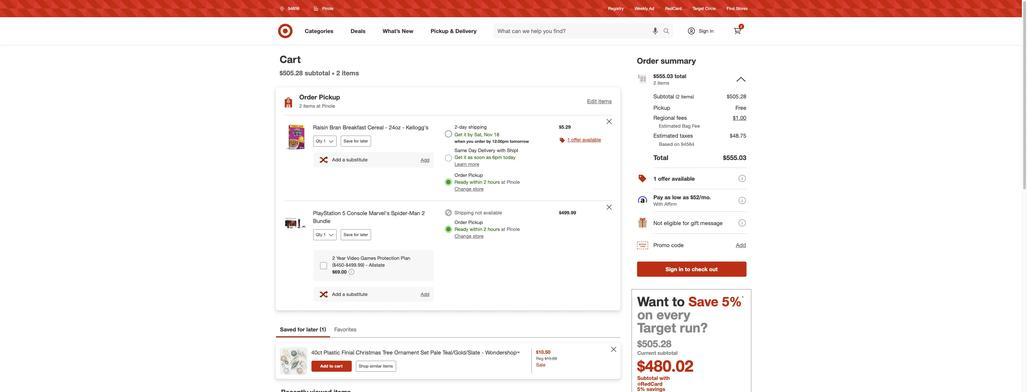 Task type: locate. For each thing, give the bounding box(es) containing it.
in down the circle
[[710, 28, 714, 34]]

2 vertical spatial available
[[484, 210, 502, 216]]

order
[[637, 56, 659, 65], [299, 93, 317, 101], [455, 172, 467, 178], [455, 219, 467, 225]]

at up raisin
[[317, 103, 321, 109]]

save down breakfast
[[344, 138, 353, 144]]

1 offer available button up $52/mo.
[[637, 168, 747, 190]]

1 store from the top
[[473, 186, 484, 192]]

1 order pickup ready within 2 hours at pinole change store from the top
[[455, 172, 520, 192]]

code
[[672, 242, 684, 249]]

1 vertical spatial redcard
[[641, 381, 663, 387]]

save for later button down console
[[341, 229, 371, 240]]

Store pickup radio
[[445, 226, 452, 233]]

2 within from the top
[[470, 226, 483, 232]]

0 vertical spatial order pickup ready within 2 hours at pinole change store
[[455, 172, 520, 192]]

kellogg's
[[406, 124, 429, 131]]

$555.03 down order summary
[[654, 73, 673, 79]]

0 vertical spatial save
[[344, 138, 353, 144]]

to right "want"
[[673, 294, 685, 310]]

1 vertical spatial order pickup ready within 2 hours at pinole change store
[[455, 219, 520, 239]]

sign inside the sign in to check out button
[[666, 266, 678, 273]]

add a substitute
[[332, 157, 368, 163], [332, 291, 368, 297]]

on every target run?
[[638, 307, 708, 336]]

2 vertical spatial to
[[330, 364, 333, 369]]

to for cart
[[330, 364, 333, 369]]

1 vertical spatial on
[[638, 307, 653, 323]]

a down breakfast
[[343, 157, 345, 163]]

1 horizontal spatial offer
[[658, 175, 671, 182]]

1 vertical spatial change
[[455, 233, 472, 239]]

registry link
[[609, 6, 624, 12]]

order pickup ready within 2 hours at pinole change store down more
[[455, 172, 520, 192]]

1 add a substitute from the top
[[332, 157, 368, 163]]

1 vertical spatial target
[[638, 320, 676, 336]]

1
[[568, 137, 570, 143], [654, 175, 657, 182], [321, 326, 325, 333]]

0 vertical spatial 1 offer available
[[568, 137, 601, 143]]

sign for sign in to check out
[[666, 266, 678, 273]]

0 vertical spatial $555.03
[[654, 73, 673, 79]]

change down the shipping
[[455, 233, 472, 239]]

delivery right &
[[456, 27, 477, 34]]

in inside button
[[679, 266, 684, 273]]

sign down target circle link
[[699, 28, 709, 34]]

5
[[342, 210, 346, 217]]

1 vertical spatial store
[[473, 233, 484, 239]]

hours down 'shipping not available' in the bottom of the page
[[488, 226, 500, 232]]

2 right man
[[422, 210, 425, 217]]

cart
[[335, 364, 343, 369]]

1 it from the top
[[464, 132, 467, 137]]

1 within from the top
[[470, 179, 483, 185]]

day
[[459, 124, 467, 130]]

as up affirm
[[665, 194, 671, 201]]

for down breakfast
[[354, 138, 359, 144]]

save for later button
[[341, 136, 371, 147], [341, 229, 371, 240]]

1 get from the top
[[455, 132, 463, 137]]

to left cart
[[330, 364, 333, 369]]

estimated taxes
[[654, 132, 693, 139]]

0 vertical spatial in
[[710, 28, 714, 34]]

cart item ready to fulfill group
[[276, 115, 620, 201], [276, 201, 620, 310]]

1 vertical spatial in
[[679, 266, 684, 273]]

1 ready from the top
[[455, 179, 469, 185]]

1 vertical spatial $555.03
[[724, 154, 747, 162]]

0 horizontal spatial subtotal
[[305, 69, 330, 77]]

1 save for later button from the top
[[341, 136, 371, 147]]

save for breakfast
[[344, 138, 353, 144]]

2 change store button from the top
[[455, 233, 484, 240]]

Store pickup radio
[[445, 179, 452, 186]]

2 it from the top
[[464, 154, 467, 160]]

0 horizontal spatial 1
[[321, 326, 325, 333]]

total
[[654, 154, 669, 162]]

to inside the add to cart button
[[330, 364, 333, 369]]

pickup left &
[[431, 27, 449, 34]]

weekly ad link
[[635, 6, 655, 12]]

shipt
[[507, 147, 518, 153]]

0 vertical spatial subtotal
[[654, 93, 674, 100]]

1 substitute from the top
[[346, 157, 368, 163]]

$505.28 for $505.28 current subtotal $480.02
[[638, 338, 672, 350]]

subtotal up order pickup 2 items at pinole
[[305, 69, 330, 77]]

2 vertical spatial save
[[689, 294, 719, 310]]

1 horizontal spatial subtotal
[[658, 350, 678, 357]]

2 down 'shipping not available' in the bottom of the page
[[484, 226, 487, 232]]

within down 'shipping not available' in the bottom of the page
[[470, 226, 483, 232]]

later for console
[[360, 232, 368, 237]]

order down $505.28 subtotal
[[299, 93, 317, 101]]

$10.50
[[536, 349, 551, 355]]

$1.00
[[733, 114, 747, 121]]

redcard right ad
[[666, 6, 682, 11]]

it inside same day delivery with shipt get it as soon as 6pm today learn more
[[464, 154, 467, 160]]

1 horizontal spatial target
[[693, 6, 704, 11]]

1 vertical spatial estimated
[[654, 132, 679, 139]]

1 vertical spatial 1 offer available
[[654, 175, 695, 182]]

0 horizontal spatial redcard
[[641, 381, 663, 387]]

save down '5'
[[344, 232, 353, 237]]

1 vertical spatial a
[[343, 291, 345, 297]]

cart item ready to fulfill group containing playstation 5 console marvel's spider-man 2 bundle
[[276, 201, 620, 310]]

$48.75
[[730, 132, 747, 139]]

$505.28 inside $505.28 current subtotal $480.02
[[638, 338, 672, 350]]

substitute down the $69.00
[[346, 291, 368, 297]]

within for store pickup radio
[[470, 179, 483, 185]]

redcard link
[[666, 6, 682, 12]]

1 horizontal spatial delivery
[[478, 147, 496, 153]]

get up learn
[[455, 154, 463, 160]]

$555.03 inside $555.03 total 2 items
[[654, 73, 673, 79]]

raisin bran breakfast cereal - 24oz - kellogg's link
[[313, 124, 434, 132]]

0 horizontal spatial $505.28
[[280, 69, 303, 77]]

wondershop™
[[486, 349, 520, 356]]

with inside same day delivery with shipt get it as soon as 6pm today learn more
[[497, 147, 506, 153]]

message
[[701, 220, 723, 227]]

out
[[709, 266, 718, 273]]

0 horizontal spatial to
[[330, 364, 333, 369]]

save for console
[[344, 232, 353, 237]]

0 horizontal spatial 1 offer available
[[568, 137, 601, 143]]

0 vertical spatial redcard
[[666, 6, 682, 11]]

pickup down the 2 items
[[319, 93, 340, 101]]

1 vertical spatial at
[[501, 179, 506, 185]]

promo
[[654, 242, 670, 249]]

add a substitute down the $69.00
[[332, 291, 368, 297]]

Service plan checkbox
[[320, 262, 327, 269]]

subtotal left (2
[[654, 93, 674, 100]]

1 vertical spatial substitute
[[346, 291, 368, 297]]

1 vertical spatial get
[[455, 154, 463, 160]]

to left check
[[685, 266, 691, 273]]

teal/gold/slate
[[443, 349, 480, 356]]

0 vertical spatial $505.28
[[280, 69, 303, 77]]

ready right store pickup option
[[455, 226, 469, 232]]

2 store from the top
[[473, 233, 484, 239]]

1 vertical spatial to
[[673, 294, 685, 310]]

what's new
[[383, 27, 414, 34]]

change store button right store pickup radio
[[455, 186, 484, 192]]

0 vertical spatial 1
[[568, 137, 570, 143]]

by up you
[[468, 132, 473, 137]]

0 vertical spatial store
[[473, 186, 484, 192]]

1 vertical spatial subtotal
[[638, 375, 658, 382]]

add
[[332, 157, 341, 163], [421, 157, 430, 163], [736, 242, 746, 249], [332, 291, 341, 297], [421, 291, 430, 297], [321, 364, 328, 369]]

estimated for estimated taxes
[[654, 132, 679, 139]]

2 vertical spatial $505.28
[[638, 338, 672, 350]]

redcard down $480.02
[[641, 381, 663, 387]]

save up the run?
[[689, 294, 719, 310]]

as left 6pm in the top left of the page
[[486, 154, 491, 160]]

pickup inside order pickup 2 items at pinole
[[319, 93, 340, 101]]

$505.28 down cart
[[280, 69, 303, 77]]

1 left the favorites at bottom
[[321, 326, 325, 333]]

on down 'estimated taxes'
[[674, 141, 680, 147]]

for right saved
[[298, 326, 305, 333]]

0 vertical spatial 1 offer available button
[[568, 136, 601, 143]]

in for sign in
[[710, 28, 714, 34]]

None radio
[[445, 155, 452, 162], [445, 209, 452, 216], [445, 155, 452, 162], [445, 209, 452, 216]]

taxes
[[680, 132, 693, 139]]

None radio
[[445, 131, 452, 137]]

0 vertical spatial it
[[464, 132, 467, 137]]

available
[[583, 137, 601, 143], [672, 175, 695, 182], [484, 210, 502, 216]]

2 left 'year'
[[332, 255, 335, 261]]

1 vertical spatial change store button
[[455, 233, 484, 240]]

bag
[[682, 123, 691, 129]]

2 get from the top
[[455, 154, 463, 160]]

on
[[674, 141, 680, 147], [638, 307, 653, 323]]

- inside 2 year video games protection plan ($450-$499.99) - allstate
[[366, 262, 368, 268]]

0 vertical spatial within
[[470, 179, 483, 185]]

- left 'wondershop™'
[[482, 349, 484, 356]]

store down 'shipping not available' in the bottom of the page
[[473, 233, 484, 239]]

delivery up soon
[[478, 147, 496, 153]]

2 hours from the top
[[488, 226, 500, 232]]

in left check
[[679, 266, 684, 273]]

1 horizontal spatial in
[[710, 28, 714, 34]]

save for later for console
[[344, 232, 368, 237]]

40ct plastic finial christmas tree ornament set pale teal/gold/slate - wondershop™
[[311, 349, 520, 356]]

save for later down breakfast
[[344, 138, 368, 144]]

based on 94564
[[659, 141, 695, 147]]

2 up the subtotal (2 items)
[[654, 80, 656, 86]]

pinole inside dropdown button
[[322, 6, 334, 11]]

substitute
[[346, 157, 368, 163], [346, 291, 368, 297]]

ready right store pickup radio
[[455, 179, 469, 185]]

hours
[[488, 179, 500, 185], [488, 226, 500, 232]]

1 hours from the top
[[488, 179, 500, 185]]

$555.03 for $555.03 total 2 items
[[654, 73, 673, 79]]

1 down $5.29
[[568, 137, 570, 143]]

0 vertical spatial at
[[317, 103, 321, 109]]

2 order pickup ready within 2 hours at pinole change store from the top
[[455, 219, 520, 239]]

to inside the sign in to check out button
[[685, 266, 691, 273]]

at down 6pm in the top left of the page
[[501, 179, 506, 185]]

pickup up regional at the right of page
[[654, 104, 670, 111]]

on inside on every target run?
[[638, 307, 653, 323]]

it down day
[[464, 132, 467, 137]]

estimated down regional fees
[[659, 123, 681, 129]]

1 horizontal spatial $505.28
[[638, 338, 672, 350]]

1 offer available up low
[[654, 175, 695, 182]]

at down 'shipping not available' in the bottom of the page
[[501, 226, 506, 232]]

$505.28 up $480.02
[[638, 338, 672, 350]]

$555.03 down $48.75
[[724, 154, 747, 162]]

get
[[455, 132, 463, 137], [455, 154, 463, 160]]

*
[[742, 295, 744, 300]]

2 vertical spatial at
[[501, 226, 506, 232]]

1 vertical spatial hours
[[488, 226, 500, 232]]

0 vertical spatial substitute
[[346, 157, 368, 163]]

0 vertical spatial sign
[[699, 28, 709, 34]]

0 horizontal spatial target
[[638, 320, 676, 336]]

1 save for later from the top
[[344, 138, 368, 144]]

for left gift
[[683, 220, 690, 227]]

&
[[450, 27, 454, 34]]

0 vertical spatial on
[[674, 141, 680, 147]]

items
[[342, 69, 359, 77], [658, 80, 670, 86], [599, 98, 612, 105], [303, 103, 315, 109], [383, 364, 393, 369]]

1 offer available down $5.29
[[568, 137, 601, 143]]

with
[[654, 201, 663, 207]]

1 horizontal spatial to
[[673, 294, 685, 310]]

ad
[[649, 6, 655, 11]]

estimated bag fee
[[659, 123, 700, 129]]

(
[[320, 326, 321, 333]]

store for store pickup option change store button
[[473, 233, 484, 239]]

add a substitute down breakfast
[[332, 157, 368, 163]]

save for later down console
[[344, 232, 368, 237]]

0 vertical spatial a
[[343, 157, 345, 163]]

later down raisin bran breakfast cereal - 24oz - kellogg's
[[360, 138, 368, 144]]

change for store pickup option
[[455, 233, 472, 239]]

2 save for later button from the top
[[341, 229, 371, 240]]

save for later button down breakfast
[[341, 136, 371, 147]]

1 cart item ready to fulfill group from the top
[[276, 115, 620, 201]]

substitute down breakfast
[[346, 157, 368, 163]]

0 vertical spatial save for later button
[[341, 136, 371, 147]]

- down games
[[366, 262, 368, 268]]

when
[[455, 139, 465, 144]]

hours for store pickup option change store button
[[488, 226, 500, 232]]

order pickup ready within 2 hours at pinole change store down not
[[455, 219, 520, 239]]

1 vertical spatial save
[[344, 232, 353, 237]]

2 save for later from the top
[[344, 232, 368, 237]]

within
[[470, 179, 483, 185], [470, 226, 483, 232]]

sale
[[536, 362, 546, 368]]

later down playstation 5 console marvel's spider-man 2 bundle
[[360, 232, 368, 237]]

0 vertical spatial available
[[583, 137, 601, 143]]

1 vertical spatial it
[[464, 154, 467, 160]]

as right low
[[683, 194, 689, 201]]

pickup & delivery
[[431, 27, 477, 34]]

2 horizontal spatial available
[[672, 175, 695, 182]]

0 vertical spatial change store button
[[455, 186, 484, 192]]

- right 24oz
[[402, 124, 405, 131]]

2 change from the top
[[455, 233, 472, 239]]

1 vertical spatial with
[[660, 375, 670, 382]]

a down the $69.00
[[343, 291, 345, 297]]

hours down 6pm in the top left of the page
[[488, 179, 500, 185]]

0 vertical spatial delivery
[[456, 27, 477, 34]]

within down more
[[470, 179, 483, 185]]

0 horizontal spatial by
[[468, 132, 473, 137]]

1 up pay at the right of the page
[[654, 175, 657, 182]]

it up learn more button
[[464, 154, 467, 160]]

94806 button
[[276, 2, 307, 15]]

later for breakfast
[[360, 138, 368, 144]]

order down learn
[[455, 172, 467, 178]]

0 horizontal spatial on
[[638, 307, 653, 323]]

on left every
[[638, 307, 653, 323]]

target left the circle
[[693, 6, 704, 11]]

items inside $555.03 total 2 items
[[658, 80, 670, 86]]

1 vertical spatial within
[[470, 226, 483, 232]]

2 up raisin bran breakfast cereal - 24oz - kellogg's image
[[299, 103, 302, 109]]

0 vertical spatial change
[[455, 186, 472, 192]]

subtotal down the current on the right bottom
[[638, 375, 658, 382]]

search
[[660, 28, 677, 35]]

later left (
[[306, 326, 318, 333]]

1 vertical spatial delivery
[[478, 147, 496, 153]]

for down console
[[354, 232, 359, 237]]

estimated up based
[[654, 132, 679, 139]]

not
[[475, 210, 482, 216]]

ready
[[455, 179, 469, 185], [455, 226, 469, 232]]

store
[[473, 186, 484, 192], [473, 233, 484, 239]]

change up the shipping
[[455, 186, 472, 192]]

change store button right store pickup option
[[455, 233, 484, 240]]

1 vertical spatial add button
[[736, 241, 747, 250]]

1 change from the top
[[455, 186, 472, 192]]

shipping not available
[[455, 210, 502, 216]]

today
[[504, 154, 516, 160]]

circle
[[705, 6, 716, 11]]

you
[[467, 139, 474, 144]]

get up when at the top of page
[[455, 132, 463, 137]]

in
[[710, 28, 714, 34], [679, 266, 684, 273]]

2 inside order pickup 2 items at pinole
[[299, 103, 302, 109]]

2 a from the top
[[343, 291, 345, 297]]

run?
[[680, 320, 708, 336]]

1 vertical spatial 1 offer available button
[[637, 168, 747, 190]]

1 vertical spatial save for later button
[[341, 229, 371, 240]]

1 horizontal spatial on
[[674, 141, 680, 147]]

1 offer available button down $5.29
[[568, 136, 601, 143]]

pickup
[[431, 27, 449, 34], [319, 93, 340, 101], [654, 104, 670, 111], [469, 172, 483, 178], [469, 219, 483, 225]]

fee
[[692, 123, 700, 129]]

1 vertical spatial 1
[[654, 175, 657, 182]]

bundle
[[313, 218, 331, 224]]

target down "want"
[[638, 320, 676, 336]]

target inside on every target run?
[[638, 320, 676, 336]]

1 horizontal spatial 1 offer available
[[654, 175, 695, 182]]

low
[[672, 194, 682, 201]]

2 year video games protection plan ($450-$499.99) - allstate
[[332, 255, 410, 268]]

0 horizontal spatial sign
[[666, 266, 678, 273]]

0 horizontal spatial in
[[679, 266, 684, 273]]

1 horizontal spatial by
[[487, 139, 491, 144]]

1 vertical spatial sign
[[666, 266, 678, 273]]

add button
[[421, 157, 430, 163], [736, 241, 747, 250], [421, 291, 430, 298]]

sign inside "sign in" link
[[699, 28, 709, 34]]

1 vertical spatial ready
[[455, 226, 469, 232]]

nov
[[484, 132, 493, 137]]

2 horizontal spatial to
[[685, 266, 691, 273]]

0 vertical spatial save for later
[[344, 138, 368, 144]]

2 ready from the top
[[455, 226, 469, 232]]

subtotal with
[[638, 375, 672, 382]]

delivery inside same day delivery with shipt get it as soon as 6pm today learn more
[[478, 147, 496, 153]]

2 cart item ready to fulfill group from the top
[[276, 201, 620, 310]]

change store button for store pickup radio
[[455, 186, 484, 192]]

2 horizontal spatial $505.28
[[727, 93, 747, 100]]

$505.28 up free
[[727, 93, 747, 100]]

order up $555.03 total 2 items
[[637, 56, 659, 65]]

0 vertical spatial to
[[685, 266, 691, 273]]

1 change store button from the top
[[455, 186, 484, 192]]

1 vertical spatial subtotal
[[658, 350, 678, 357]]

1 horizontal spatial sign
[[699, 28, 709, 34]]

$499.99)
[[346, 262, 364, 268]]

subtotal right the current on the right bottom
[[658, 350, 678, 357]]

store up 'shipping not available' in the bottom of the page
[[473, 186, 484, 192]]

sign down promo code
[[666, 266, 678, 273]]

cart
[[280, 53, 301, 65]]

items inside shop similar items button
[[383, 364, 393, 369]]

0 horizontal spatial offer
[[572, 137, 581, 143]]

5%
[[722, 294, 742, 310]]

by down nov at the left of the page
[[487, 139, 491, 144]]

0 vertical spatial later
[[360, 138, 368, 144]]

registry
[[609, 6, 624, 11]]

$505.28
[[280, 69, 303, 77], [727, 93, 747, 100], [638, 338, 672, 350]]

save for later button for console
[[341, 229, 371, 240]]

find stores link
[[727, 6, 748, 12]]

change for store pickup radio
[[455, 186, 472, 192]]

24oz
[[389, 124, 401, 131]]



Task type: vqa. For each thing, say whether or not it's contained in the screenshot.
"CATEGORIES"
yes



Task type: describe. For each thing, give the bounding box(es) containing it.
console
[[347, 210, 367, 217]]

2 horizontal spatial 1
[[654, 175, 657, 182]]

playstation 5 console marvel&#39;s spider-man 2 bundle image
[[282, 209, 309, 237]]

order pickup 2 items at pinole
[[299, 93, 340, 109]]

estimated for estimated bag fee
[[659, 123, 681, 129]]

edit items button
[[587, 97, 612, 105]]

2-
[[455, 124, 459, 130]]

subtotal inside $505.28 current subtotal $480.02
[[658, 350, 678, 357]]

affirm image
[[637, 195, 648, 206]]

0 vertical spatial target
[[693, 6, 704, 11]]

($450-
[[332, 262, 346, 268]]

not eligible for gift message
[[654, 220, 723, 227]]

fees
[[677, 114, 687, 121]]

store for change store button for store pickup radio
[[473, 186, 484, 192]]

pickup down more
[[469, 172, 483, 178]]

18
[[494, 132, 499, 137]]

bran
[[330, 124, 341, 131]]

learn more button
[[455, 161, 479, 168]]

subtotal for subtotal with
[[638, 375, 658, 382]]

raisin
[[313, 124, 328, 131]]

at inside order pickup 2 items at pinole
[[317, 103, 321, 109]]

edit items
[[587, 98, 612, 105]]

$505.28 for $505.28
[[727, 93, 747, 100]]

order
[[475, 139, 485, 144]]

it inside the 2-day shipping get it by sat, nov 18 when you order by 12:00pm tomorrow
[[464, 132, 467, 137]]

similar
[[370, 364, 382, 369]]

pay
[[654, 194, 663, 201]]

order inside order pickup 2 items at pinole
[[299, 93, 317, 101]]

subtotal for subtotal (2 items)
[[654, 93, 674, 100]]

2 add a substitute from the top
[[332, 291, 368, 297]]

2 link
[[730, 23, 745, 39]]

2 down same day delivery with shipt get it as soon as 6pm today learn more
[[484, 179, 487, 185]]

year
[[336, 255, 346, 261]]

1 vertical spatial available
[[672, 175, 695, 182]]

$555.03 for $555.03
[[724, 154, 747, 162]]

ready for change store button for store pickup radio
[[455, 179, 469, 185]]

finial
[[342, 349, 354, 356]]

- inside list item
[[482, 349, 484, 356]]

2 right $505.28 subtotal
[[337, 69, 340, 77]]

free
[[736, 104, 747, 111]]

order pickup ready within 2 hours at pinole change store for store pickup option
[[455, 219, 520, 239]]

40ct plastic finial christmas tree ornament set pale teal/gold/slate - wondershop&#8482; image
[[280, 347, 307, 375]]

games
[[361, 255, 376, 261]]

94564
[[681, 141, 695, 147]]

$69.00
[[332, 269, 347, 275]]

promo code
[[654, 242, 684, 249]]

in for sign in to check out
[[679, 266, 684, 273]]

more
[[468, 161, 479, 167]]

- left 24oz
[[385, 124, 388, 131]]

breakfast
[[343, 124, 366, 131]]

total
[[675, 73, 687, 79]]

every
[[657, 307, 691, 323]]

$499.99
[[559, 210, 576, 216]]

sign for sign in
[[699, 28, 709, 34]]

0 vertical spatial add button
[[421, 157, 430, 163]]

add to cart
[[321, 364, 343, 369]]

0 vertical spatial offer
[[572, 137, 581, 143]]

sign in to check out
[[666, 266, 718, 273]]

search button
[[660, 23, 677, 40]]

learn
[[455, 161, 467, 167]]

$5.29
[[559, 124, 571, 130]]

saved
[[280, 326, 296, 333]]

6pm
[[493, 154, 502, 160]]

2 down stores
[[741, 24, 743, 29]]

as down day
[[468, 154, 473, 160]]

check
[[692, 266, 708, 273]]

save for later button for breakfast
[[341, 136, 371, 147]]

$505.28 for $505.28 subtotal
[[280, 69, 303, 77]]

man
[[410, 210, 420, 217]]

hours for change store button for store pickup radio
[[488, 179, 500, 185]]

change store button for store pickup option
[[455, 233, 484, 240]]

find
[[727, 6, 735, 11]]

0 vertical spatial subtotal
[[305, 69, 330, 77]]

94806
[[288, 6, 300, 11]]

What can we help you find? suggestions appear below search field
[[494, 23, 665, 39]]

1 horizontal spatial available
[[583, 137, 601, 143]]

within for store pickup option
[[470, 226, 483, 232]]

video
[[347, 255, 359, 261]]

at for store pickup option
[[501, 226, 506, 232]]

1 a from the top
[[343, 157, 345, 163]]

what's new link
[[377, 23, 422, 39]]

new
[[402, 27, 414, 34]]

$480.02
[[638, 357, 694, 376]]

2 substitute from the top
[[346, 291, 368, 297]]

1 vertical spatial offer
[[658, 175, 671, 182]]

tree
[[383, 349, 393, 356]]

want
[[638, 294, 669, 310]]

favorites
[[334, 326, 357, 333]]

weekly
[[635, 6, 648, 11]]

affirm
[[665, 201, 677, 207]]

current
[[638, 350, 656, 357]]

order pickup ready within 2 hours at pinole change store for store pickup radio
[[455, 172, 520, 192]]

ready for store pickup option change store button
[[455, 226, 469, 232]]

pickup & delivery link
[[425, 23, 485, 39]]

$505.28 current subtotal $480.02
[[638, 338, 694, 376]]

0 horizontal spatial available
[[484, 210, 502, 216]]

based
[[659, 141, 673, 147]]

delivery for day
[[478, 147, 496, 153]]

2 vertical spatial add button
[[421, 291, 430, 298]]

items inside the 'edit items' dropdown button
[[599, 98, 612, 105]]

shop similar items button
[[356, 361, 396, 372]]

saved for later ( 1 )
[[280, 326, 326, 333]]

regional fees
[[654, 114, 687, 121]]

target circle
[[693, 6, 716, 11]]

pale
[[431, 349, 441, 356]]

what's
[[383, 27, 400, 34]]

)
[[325, 326, 326, 333]]

sign in link
[[682, 23, 725, 39]]

add inside button
[[321, 364, 328, 369]]

order down the shipping
[[455, 219, 467, 225]]

not
[[654, 220, 663, 227]]

weekly ad
[[635, 6, 655, 11]]

playstation 5 console marvel's spider-man 2 bundle
[[313, 210, 425, 224]]

1 horizontal spatial redcard
[[666, 6, 682, 11]]

subtotal (2 items)
[[654, 93, 694, 100]]

to for save
[[673, 294, 685, 310]]

save for later for breakfast
[[344, 138, 368, 144]]

2 vertical spatial later
[[306, 326, 318, 333]]

12:00pm
[[492, 139, 509, 144]]

cart item ready to fulfill group containing raisin bran breakfast cereal - 24oz - kellogg's
[[276, 115, 620, 201]]

40ct plastic finial christmas tree ornament set pale teal/gold/slate - wondershop™ list item
[[276, 343, 621, 379]]

2 vertical spatial 1
[[321, 326, 325, 333]]

items)
[[681, 94, 694, 100]]

order summary
[[637, 56, 696, 65]]

at for store pickup radio
[[501, 179, 506, 185]]

affirm image
[[638, 196, 647, 203]]

$1.00 button
[[733, 113, 747, 123]]

pickup down 'shipping not available' in the bottom of the page
[[469, 219, 483, 225]]

add to cart button
[[311, 361, 352, 372]]

reg
[[536, 356, 544, 361]]

items inside order pickup 2 items at pinole
[[303, 103, 315, 109]]

favorites link
[[330, 323, 361, 337]]

raisin bran breakfast cereal - 24oz - kellogg's image
[[282, 124, 309, 151]]

get inside the 2-day shipping get it by sat, nov 18 when you order by 12:00pm tomorrow
[[455, 132, 463, 137]]

playstation
[[313, 210, 341, 217]]

allstate
[[369, 262, 385, 268]]

delivery for &
[[456, 27, 477, 34]]

1 vertical spatial by
[[487, 139, 491, 144]]

cereal
[[368, 124, 384, 131]]

pay as low as $52/mo. with affirm
[[654, 194, 711, 207]]

get inside same day delivery with shipt get it as soon as 6pm today learn more
[[455, 154, 463, 160]]

$15.00
[[545, 356, 557, 361]]

2 inside $555.03 total 2 items
[[654, 80, 656, 86]]

pinole inside order pickup 2 items at pinole
[[322, 103, 335, 109]]

2 inside 2 year video games protection plan ($450-$499.99) - allstate
[[332, 255, 335, 261]]

shipping
[[469, 124, 487, 130]]

set
[[421, 349, 429, 356]]

raisin bran breakfast cereal - 24oz - kellogg's
[[313, 124, 429, 131]]

sign in to check out button
[[637, 262, 747, 277]]

2 inside playstation 5 console marvel's spider-man 2 bundle
[[422, 210, 425, 217]]

0 vertical spatial by
[[468, 132, 473, 137]]



